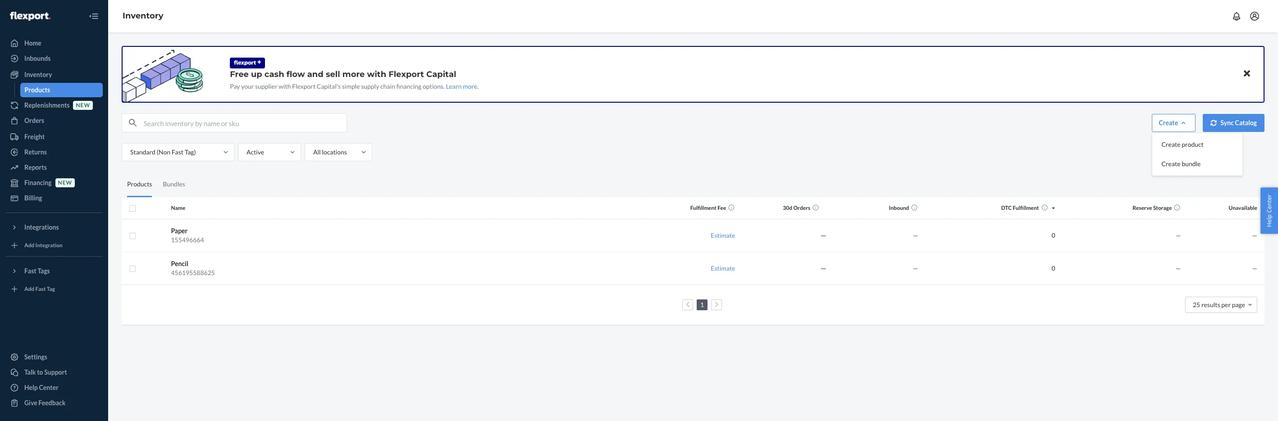Task type: locate. For each thing, give the bounding box(es) containing it.
0 vertical spatial help
[[1265, 214, 1273, 227]]

1 link
[[698, 301, 706, 308]]

create left bundle
[[1162, 160, 1181, 168]]

0 horizontal spatial inventory
[[24, 71, 52, 78]]

2 fulfillment from the left
[[1013, 205, 1039, 211]]

flexport up financing
[[389, 69, 424, 79]]

new for replenishments
[[76, 102, 90, 109]]

0 vertical spatial square image
[[129, 233, 136, 240]]

with up supply at the top of the page
[[367, 69, 386, 79]]

new down reports link
[[58, 180, 72, 186]]

0
[[1052, 231, 1055, 239], [1052, 264, 1055, 272]]

0 vertical spatial ―
[[820, 231, 827, 239]]

1 vertical spatial orders
[[793, 205, 810, 211]]

inventory
[[123, 11, 163, 21], [24, 71, 52, 78]]

fast left tags
[[24, 267, 36, 275]]

1 horizontal spatial new
[[76, 102, 90, 109]]

estimate link down fee on the right
[[711, 231, 735, 239]]

paper
[[171, 227, 188, 235]]

—
[[913, 231, 918, 239], [1176, 231, 1181, 239], [1252, 231, 1257, 239], [913, 264, 918, 272], [1176, 264, 1181, 272], [1252, 264, 1257, 272]]

1 vertical spatial inventory
[[24, 71, 52, 78]]

2 estimate from the top
[[711, 264, 735, 272]]

paper 155496664
[[171, 227, 204, 244]]

with
[[367, 69, 386, 79], [279, 82, 291, 90]]

1 horizontal spatial help
[[1265, 214, 1273, 227]]

0 vertical spatial create
[[1159, 119, 1178, 127]]

fast tags
[[24, 267, 50, 275]]

active
[[247, 148, 264, 156]]

new
[[76, 102, 90, 109], [58, 180, 72, 186]]

0 horizontal spatial fulfillment
[[690, 205, 717, 211]]

0 vertical spatial 0
[[1052, 231, 1055, 239]]

square image for 456195588625
[[129, 265, 136, 273]]

inbound
[[889, 205, 909, 211]]

1 horizontal spatial fulfillment
[[1013, 205, 1039, 211]]

1 vertical spatial help
[[24, 384, 38, 392]]

2 vertical spatial create
[[1162, 160, 1181, 168]]

0 horizontal spatial center
[[39, 384, 59, 392]]

help center
[[1265, 194, 1273, 227], [24, 384, 59, 392]]

1 horizontal spatial products
[[127, 180, 152, 188]]

1 vertical spatial 0
[[1052, 264, 1055, 272]]

create up the create product
[[1159, 119, 1178, 127]]

0 horizontal spatial help center
[[24, 384, 59, 392]]

replenishments
[[24, 101, 70, 109]]

estimate link for 456195588625
[[711, 264, 735, 272]]

flow
[[286, 69, 305, 79]]

add down fast tags on the left bottom of page
[[24, 286, 34, 293]]

0 horizontal spatial products
[[25, 86, 50, 94]]

fulfillment
[[690, 205, 717, 211], [1013, 205, 1039, 211]]

center
[[1265, 194, 1273, 213], [39, 384, 59, 392]]

1 vertical spatial help center
[[24, 384, 59, 392]]

1 vertical spatial products
[[127, 180, 152, 188]]

1 square image from the top
[[129, 233, 136, 240]]

1 fulfillment from the left
[[690, 205, 717, 211]]

estimate
[[711, 231, 735, 239], [711, 264, 735, 272]]

center down talk to support
[[39, 384, 59, 392]]

1 vertical spatial flexport
[[292, 82, 316, 90]]

1 vertical spatial inventory link
[[5, 68, 103, 82]]

all locations
[[313, 148, 347, 156]]

estimate for 155496664
[[711, 231, 735, 239]]

give feedback
[[24, 399, 66, 407]]

integrations button
[[5, 220, 103, 235]]

0 vertical spatial center
[[1265, 194, 1273, 213]]

fast left tag
[[35, 286, 46, 293]]

1 vertical spatial square image
[[129, 265, 136, 273]]

1 vertical spatial new
[[58, 180, 72, 186]]

orders up freight
[[24, 117, 44, 124]]

0 vertical spatial add
[[24, 242, 34, 249]]

reports
[[24, 164, 47, 171]]

add fast tag link
[[5, 282, 103, 297]]

add for add integration
[[24, 242, 34, 249]]

integration
[[35, 242, 63, 249]]

flexport down flow
[[292, 82, 316, 90]]

fulfillment right dtc
[[1013, 205, 1039, 211]]

sync catalog button
[[1203, 114, 1265, 132]]

1 estimate link from the top
[[711, 231, 735, 239]]

chevron right image
[[715, 302, 719, 308]]

square image
[[129, 233, 136, 240], [129, 265, 136, 273]]

fast left tag)
[[172, 148, 183, 156]]

1 horizontal spatial with
[[367, 69, 386, 79]]

estimate link up chevron right image
[[711, 264, 735, 272]]

25 results per page
[[1193, 301, 1245, 308]]

1 vertical spatial center
[[39, 384, 59, 392]]

center inside help center button
[[1265, 194, 1273, 213]]

0 horizontal spatial new
[[58, 180, 72, 186]]

2 add from the top
[[24, 286, 34, 293]]

products up the replenishments
[[25, 86, 50, 94]]

more up simple
[[342, 69, 365, 79]]

locations
[[322, 148, 347, 156]]

1 add from the top
[[24, 242, 34, 249]]

1 horizontal spatial center
[[1265, 194, 1273, 213]]

fast
[[172, 148, 183, 156], [24, 267, 36, 275], [35, 286, 46, 293]]

flexport
[[389, 69, 424, 79], [292, 82, 316, 90]]

dtc fulfillment
[[1001, 205, 1039, 211]]

1 vertical spatial more
[[463, 82, 477, 90]]

estimate link for 155496664
[[711, 231, 735, 239]]

create left product at the top right
[[1162, 141, 1181, 148]]

30d orders
[[783, 205, 810, 211]]

create
[[1159, 119, 1178, 127], [1162, 141, 1181, 148], [1162, 160, 1181, 168]]

0 vertical spatial help center
[[1265, 194, 1273, 227]]

close image
[[1244, 68, 1250, 79]]

0 horizontal spatial more
[[342, 69, 365, 79]]

fulfillment left fee on the right
[[690, 205, 717, 211]]

orders right 30d at the right of the page
[[793, 205, 810, 211]]

storage
[[1153, 205, 1172, 211]]

estimate down fee on the right
[[711, 231, 735, 239]]

1 vertical spatial estimate
[[711, 264, 735, 272]]

0 vertical spatial new
[[76, 102, 90, 109]]

1 vertical spatial create
[[1162, 141, 1181, 148]]

0 vertical spatial more
[[342, 69, 365, 79]]

1 0 from the top
[[1052, 231, 1055, 239]]

orders
[[24, 117, 44, 124], [793, 205, 810, 211]]

0 vertical spatial products
[[25, 86, 50, 94]]

0 vertical spatial inventory link
[[123, 11, 163, 21]]

more right learn
[[463, 82, 477, 90]]

1 vertical spatial with
[[279, 82, 291, 90]]

with down cash
[[279, 82, 291, 90]]

1 horizontal spatial more
[[463, 82, 477, 90]]

1 vertical spatial fast
[[24, 267, 36, 275]]

2 ― from the top
[[820, 264, 827, 272]]

products up square icon
[[127, 180, 152, 188]]

square image
[[129, 205, 136, 212]]

―
[[820, 231, 827, 239], [820, 264, 827, 272]]

1 vertical spatial estimate link
[[711, 264, 735, 272]]

Search inventory by name or sku text field
[[144, 114, 347, 132]]

0 vertical spatial flexport
[[389, 69, 424, 79]]

25 results per page option
[[1193, 301, 1245, 308]]

add
[[24, 242, 34, 249], [24, 286, 34, 293]]

products
[[25, 86, 50, 94], [127, 180, 152, 188]]

help center down the to
[[24, 384, 59, 392]]

0 vertical spatial inventory
[[123, 11, 163, 21]]

integrations
[[24, 224, 59, 231]]

new down 'products' link
[[76, 102, 90, 109]]

fast inside dropdown button
[[24, 267, 36, 275]]

catalog
[[1235, 119, 1257, 127]]

1 vertical spatial ―
[[820, 264, 827, 272]]

estimate up chevron right image
[[711, 264, 735, 272]]

more
[[342, 69, 365, 79], [463, 82, 477, 90]]

2 square image from the top
[[129, 265, 136, 273]]

your
[[241, 82, 254, 90]]

2 0 from the top
[[1052, 264, 1055, 272]]

1 horizontal spatial flexport
[[389, 69, 424, 79]]

estimate link
[[711, 231, 735, 239], [711, 264, 735, 272]]

1 vertical spatial add
[[24, 286, 34, 293]]

1 ― from the top
[[820, 231, 827, 239]]

0 horizontal spatial orders
[[24, 117, 44, 124]]

center right unavailable
[[1265, 194, 1273, 213]]

(non
[[157, 148, 170, 156]]

1 horizontal spatial help center
[[1265, 194, 1273, 227]]

0 vertical spatial estimate
[[711, 231, 735, 239]]

product
[[1182, 141, 1204, 148]]

1 estimate from the top
[[711, 231, 735, 239]]

2 estimate link from the top
[[711, 264, 735, 272]]

fulfillment fee
[[690, 205, 726, 211]]

help center right unavailable
[[1265, 194, 1273, 227]]

inventory link
[[123, 11, 163, 21], [5, 68, 103, 82]]

reserve
[[1133, 205, 1152, 211]]

0 vertical spatial estimate link
[[711, 231, 735, 239]]

talk to support
[[24, 369, 67, 376]]

add left integration on the bottom left of page
[[24, 242, 34, 249]]

0 horizontal spatial with
[[279, 82, 291, 90]]

and
[[307, 69, 323, 79]]



Task type: vqa. For each thing, say whether or not it's contained in the screenshot.
the 'estimate' associated with 155496664
yes



Task type: describe. For each thing, give the bounding box(es) containing it.
settings link
[[5, 350, 103, 365]]

up
[[251, 69, 262, 79]]

capital
[[426, 69, 456, 79]]

― for 155496664
[[820, 231, 827, 239]]

open account menu image
[[1249, 11, 1260, 22]]

tag
[[47, 286, 55, 293]]

inventory inside inventory link
[[24, 71, 52, 78]]

pencil
[[171, 260, 188, 267]]

.
[[477, 82, 479, 90]]

free up cash flow and sell more with flexport capital pay your supplier with flexport capital's simple supply chain financing options. learn more .
[[230, 69, 479, 90]]

reserve storage
[[1133, 205, 1172, 211]]

help center inside help center button
[[1265, 194, 1273, 227]]

per
[[1221, 301, 1231, 308]]

open notifications image
[[1231, 11, 1242, 22]]

0 vertical spatial orders
[[24, 117, 44, 124]]

to
[[37, 369, 43, 376]]

standard
[[130, 148, 155, 156]]

create bundle
[[1162, 160, 1201, 168]]

0 for 456195588625
[[1052, 264, 1055, 272]]

add for add fast tag
[[24, 286, 34, 293]]

add integration link
[[5, 238, 103, 253]]

sync alt image
[[1211, 120, 1217, 126]]

home link
[[5, 36, 103, 50]]

returns link
[[5, 145, 103, 160]]

close navigation image
[[88, 11, 99, 22]]

talk to support button
[[5, 365, 103, 380]]

square image for 155496664
[[129, 233, 136, 240]]

create for create
[[1159, 119, 1178, 127]]

estimate for 456195588625
[[711, 264, 735, 272]]

unavailable
[[1229, 205, 1257, 211]]

tag)
[[185, 148, 196, 156]]

inbounds link
[[5, 51, 103, 66]]

0 vertical spatial fast
[[172, 148, 183, 156]]

support
[[44, 369, 67, 376]]

sell
[[326, 69, 340, 79]]

page
[[1232, 301, 1245, 308]]

give
[[24, 399, 37, 407]]

standard (non fast tag)
[[130, 148, 196, 156]]

options.
[[423, 82, 445, 90]]

learn more link
[[446, 82, 477, 90]]

create for create product
[[1162, 141, 1181, 148]]

pay
[[230, 82, 240, 90]]

feedback
[[38, 399, 66, 407]]

new for financing
[[58, 180, 72, 186]]

create product button
[[1154, 135, 1241, 154]]

settings
[[24, 353, 47, 361]]

give feedback button
[[5, 396, 103, 411]]

products link
[[20, 83, 103, 97]]

bundles
[[163, 180, 185, 188]]

help inside button
[[1265, 214, 1273, 227]]

simple
[[342, 82, 360, 90]]

billing
[[24, 194, 42, 202]]

create bundle button
[[1154, 154, 1241, 174]]

0 horizontal spatial inventory link
[[5, 68, 103, 82]]

chain
[[380, 82, 395, 90]]

30d
[[783, 205, 792, 211]]

2 vertical spatial fast
[[35, 286, 46, 293]]

free
[[230, 69, 249, 79]]

freight link
[[5, 130, 103, 144]]

1 horizontal spatial inventory
[[123, 11, 163, 21]]

flexport logo image
[[10, 12, 50, 21]]

talk
[[24, 369, 36, 376]]

25
[[1193, 301, 1200, 308]]

fee
[[718, 205, 726, 211]]

help center link
[[5, 381, 103, 395]]

1 horizontal spatial orders
[[793, 205, 810, 211]]

1
[[700, 301, 704, 308]]

tags
[[38, 267, 50, 275]]

all
[[313, 148, 321, 156]]

learn
[[446, 82, 462, 90]]

create for create bundle
[[1162, 160, 1181, 168]]

returns
[[24, 148, 47, 156]]

inbounds
[[24, 55, 51, 62]]

sync catalog
[[1220, 119, 1257, 127]]

supplier
[[255, 82, 277, 90]]

― for 456195588625
[[820, 264, 827, 272]]

0 horizontal spatial flexport
[[292, 82, 316, 90]]

chevron left image
[[686, 302, 690, 308]]

1 horizontal spatial inventory link
[[123, 11, 163, 21]]

capital's
[[317, 82, 341, 90]]

results
[[1201, 301, 1220, 308]]

help center inside help center link
[[24, 384, 59, 392]]

cash
[[264, 69, 284, 79]]

financing
[[24, 179, 52, 187]]

dtc
[[1001, 205, 1012, 211]]

0 for 155496664
[[1052, 231, 1055, 239]]

reports link
[[5, 160, 103, 175]]

pencil 456195588625
[[171, 260, 215, 276]]

0 vertical spatial with
[[367, 69, 386, 79]]

sync
[[1220, 119, 1234, 127]]

home
[[24, 39, 41, 47]]

0 horizontal spatial help
[[24, 384, 38, 392]]

supply
[[361, 82, 379, 90]]

456195588625
[[171, 269, 215, 276]]

center inside help center link
[[39, 384, 59, 392]]

create product
[[1162, 141, 1204, 148]]

billing link
[[5, 191, 103, 205]]

name
[[171, 205, 185, 211]]

fast tags button
[[5, 264, 103, 279]]

help center button
[[1261, 188, 1278, 234]]

add integration
[[24, 242, 63, 249]]

add fast tag
[[24, 286, 55, 293]]

orders link
[[5, 114, 103, 128]]

bundle
[[1182, 160, 1201, 168]]

155496664
[[171, 236, 204, 244]]

freight
[[24, 133, 45, 141]]



